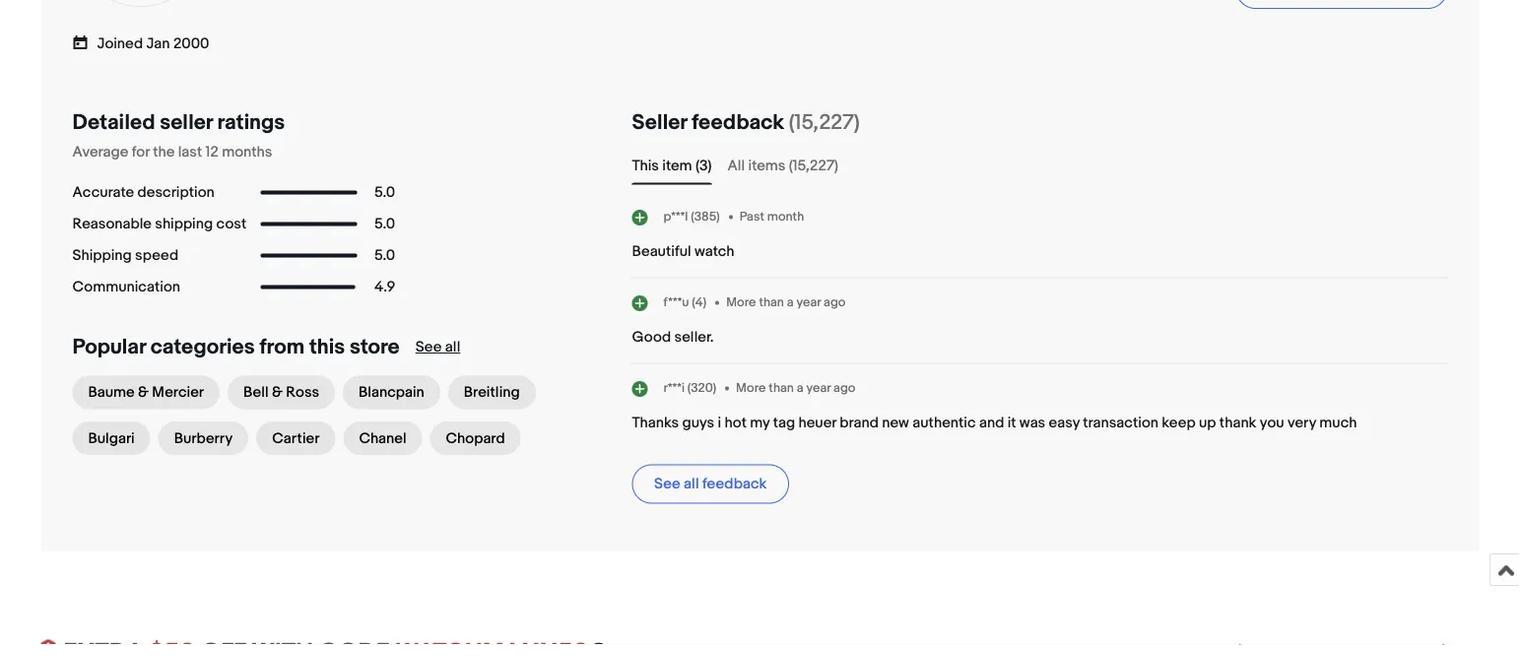 Task type: describe. For each thing, give the bounding box(es) containing it.
was
[[1020, 414, 1046, 432]]

store
[[350, 334, 400, 360]]

keep
[[1162, 414, 1196, 432]]

all for see all feedback
[[684, 475, 699, 493]]

heuer
[[799, 414, 837, 432]]

reasonable shipping cost
[[72, 215, 247, 233]]

1 vertical spatial feedback
[[702, 475, 767, 493]]

r***i (320)
[[664, 381, 716, 396]]

description
[[137, 184, 215, 201]]

very
[[1288, 414, 1316, 432]]

thanks guys i hot my tag heuer brand new authentic and it was easy transaction keep up thank you very much
[[632, 414, 1357, 432]]

burberry
[[174, 430, 233, 447]]

more than a year ago for seller.
[[726, 295, 846, 311]]

my
[[750, 414, 770, 432]]

tag
[[773, 414, 795, 432]]

past
[[740, 210, 765, 225]]

reasonable
[[72, 215, 152, 233]]

detailed
[[72, 110, 155, 135]]

f***u
[[664, 295, 689, 311]]

see for see all feedback
[[654, 475, 681, 493]]

(4)
[[692, 295, 707, 311]]

transaction
[[1083, 414, 1159, 432]]

(320)
[[688, 381, 716, 396]]

chopard
[[446, 430, 505, 447]]

chanel link
[[343, 422, 422, 455]]

see for see all
[[416, 338, 442, 356]]

see all feedback
[[654, 475, 767, 493]]

average
[[72, 143, 128, 161]]

it
[[1008, 414, 1016, 432]]

and
[[979, 414, 1004, 432]]

blancpain link
[[343, 376, 440, 409]]

the
[[153, 143, 175, 161]]

chanel
[[359, 430, 407, 447]]

baume
[[88, 384, 135, 401]]

see all link
[[416, 338, 460, 356]]

items
[[748, 157, 786, 175]]

year for guys
[[806, 381, 831, 396]]

(15,227) for all items (15,227)
[[789, 157, 839, 175]]

more for guys
[[736, 381, 766, 396]]

(15,227) for seller feedback (15,227)
[[789, 110, 860, 135]]

ago for guys
[[834, 381, 856, 396]]

past month
[[740, 210, 804, 225]]

jan
[[146, 34, 170, 52]]

ratings
[[217, 110, 285, 135]]

brand
[[840, 414, 879, 432]]

than for seller.
[[759, 295, 784, 311]]

12
[[206, 143, 219, 161]]

bulgari
[[88, 430, 135, 447]]

easy
[[1049, 414, 1080, 432]]

much
[[1320, 414, 1357, 432]]

blancpain
[[359, 384, 425, 401]]

4.9
[[374, 278, 395, 296]]

this item (3)
[[632, 157, 712, 175]]

beautiful  watch
[[632, 243, 735, 261]]

0 vertical spatial feedback
[[692, 110, 784, 135]]

good
[[632, 329, 671, 346]]

ago for seller.
[[824, 295, 846, 311]]

burberry link
[[158, 422, 248, 455]]

breitling link
[[448, 376, 536, 409]]

cost
[[216, 215, 247, 233]]

tab list containing this item (3)
[[632, 155, 1448, 177]]

seller
[[632, 110, 687, 135]]

you
[[1260, 414, 1284, 432]]

2000
[[173, 34, 209, 52]]

bell
[[243, 384, 269, 401]]

hot
[[725, 414, 747, 432]]

shipping
[[155, 215, 213, 233]]

all
[[728, 157, 745, 175]]



Task type: vqa. For each thing, say whether or not it's contained in the screenshot.


Task type: locate. For each thing, give the bounding box(es) containing it.
year
[[797, 295, 821, 311], [806, 381, 831, 396]]

f***u (4)
[[664, 295, 707, 311]]

(385)
[[691, 210, 720, 225]]

categories
[[151, 334, 255, 360]]

bell & ross link
[[228, 376, 335, 409]]

mercier
[[152, 384, 204, 401]]

than
[[759, 295, 784, 311], [769, 381, 794, 396]]

speed
[[135, 247, 178, 264]]

seller
[[160, 110, 213, 135]]

thank
[[1220, 414, 1257, 432]]

guys
[[682, 414, 715, 432]]

see all feedback link
[[632, 464, 789, 504]]

1 & from the left
[[138, 384, 149, 401]]

chopard link
[[430, 422, 521, 455]]

1 vertical spatial (15,227)
[[789, 157, 839, 175]]

1 vertical spatial a
[[797, 381, 804, 396]]

2 vertical spatial 5.0
[[374, 247, 395, 264]]

more up 'my'
[[736, 381, 766, 396]]

5.0 for accurate description
[[374, 184, 395, 201]]

new
[[882, 414, 909, 432]]

see down thanks
[[654, 475, 681, 493]]

0 vertical spatial a
[[787, 295, 794, 311]]

last
[[178, 143, 202, 161]]

all items (15,227)
[[728, 157, 839, 175]]

1 vertical spatial than
[[769, 381, 794, 396]]

than for guys
[[769, 381, 794, 396]]

0 vertical spatial see
[[416, 338, 442, 356]]

1 vertical spatial all
[[684, 475, 699, 493]]

0 vertical spatial all
[[445, 338, 460, 356]]

see
[[416, 338, 442, 356], [654, 475, 681, 493]]

p***l (385)
[[664, 210, 720, 225]]

see all
[[416, 338, 460, 356]]

baume & mercier
[[88, 384, 204, 401]]

watch
[[695, 243, 735, 261]]

2 (15,227) from the top
[[789, 157, 839, 175]]

more than a year ago up tag
[[736, 381, 856, 396]]

cartier link
[[256, 422, 335, 455]]

a for seller.
[[787, 295, 794, 311]]

& right bell
[[272, 384, 283, 401]]

i
[[718, 414, 721, 432]]

1 vertical spatial year
[[806, 381, 831, 396]]

good seller.
[[632, 329, 714, 346]]

popular categories from this store
[[72, 334, 400, 360]]

5.0 for reasonable shipping cost
[[374, 215, 395, 233]]

cartier
[[272, 430, 320, 447]]

this
[[632, 157, 659, 175]]

authentic
[[913, 414, 976, 432]]

feedback down hot
[[702, 475, 767, 493]]

a for guys
[[797, 381, 804, 396]]

1 horizontal spatial see
[[654, 475, 681, 493]]

1 5.0 from the top
[[374, 184, 395, 201]]

than right the (4)
[[759, 295, 784, 311]]

thanks
[[632, 414, 679, 432]]

baume & mercier link
[[72, 376, 220, 409]]

a up heuer
[[797, 381, 804, 396]]

all for see all
[[445, 338, 460, 356]]

0 vertical spatial more
[[726, 295, 756, 311]]

0 vertical spatial 5.0
[[374, 184, 395, 201]]

a down month
[[787, 295, 794, 311]]

all up breitling link
[[445, 338, 460, 356]]

ross
[[286, 384, 319, 401]]

1 horizontal spatial all
[[684, 475, 699, 493]]

bulgari link
[[72, 422, 150, 455]]

3 5.0 from the top
[[374, 247, 395, 264]]

text__icon wrapper image
[[72, 33, 97, 50]]

0 vertical spatial (15,227)
[[789, 110, 860, 135]]

from
[[260, 334, 305, 360]]

shipping
[[72, 247, 132, 264]]

(15,227) inside tab list
[[789, 157, 839, 175]]

year for seller.
[[797, 295, 821, 311]]

for
[[132, 143, 150, 161]]

see right store
[[416, 338, 442, 356]]

all
[[445, 338, 460, 356], [684, 475, 699, 493]]

breitling
[[464, 384, 520, 401]]

seller.
[[675, 329, 714, 346]]

up
[[1199, 414, 1216, 432]]

year up heuer
[[806, 381, 831, 396]]

more
[[726, 295, 756, 311], [736, 381, 766, 396]]

1 (15,227) from the top
[[789, 110, 860, 135]]

ago
[[824, 295, 846, 311], [834, 381, 856, 396]]

& for bell
[[272, 384, 283, 401]]

p***l
[[664, 210, 688, 225]]

1 vertical spatial 5.0
[[374, 215, 395, 233]]

more than a year ago down month
[[726, 295, 846, 311]]

0 horizontal spatial see
[[416, 338, 442, 356]]

0 vertical spatial ago
[[824, 295, 846, 311]]

2 5.0 from the top
[[374, 215, 395, 233]]

1 vertical spatial more than a year ago
[[736, 381, 856, 396]]

accurate description
[[72, 184, 215, 201]]

a
[[787, 295, 794, 311], [797, 381, 804, 396]]

0 horizontal spatial &
[[138, 384, 149, 401]]

feedback
[[692, 110, 784, 135], [702, 475, 767, 493]]

shipping speed
[[72, 247, 178, 264]]

this
[[309, 334, 345, 360]]

joined
[[97, 34, 143, 52]]

0 vertical spatial year
[[797, 295, 821, 311]]

communication
[[72, 278, 180, 296]]

&
[[138, 384, 149, 401], [272, 384, 283, 401]]

more than a year ago for guys
[[736, 381, 856, 396]]

0 vertical spatial than
[[759, 295, 784, 311]]

0 horizontal spatial a
[[787, 295, 794, 311]]

2 & from the left
[[272, 384, 283, 401]]

all down guys
[[684, 475, 699, 493]]

year down month
[[797, 295, 821, 311]]

bell & ross
[[243, 384, 319, 401]]

accurate
[[72, 184, 134, 201]]

joined jan 2000
[[97, 34, 209, 52]]

tab list
[[632, 155, 1448, 177]]

(15,227) up all items (15,227)
[[789, 110, 860, 135]]

popular
[[72, 334, 146, 360]]

feedback up all
[[692, 110, 784, 135]]

0 horizontal spatial all
[[445, 338, 460, 356]]

months
[[222, 143, 272, 161]]

(3)
[[696, 157, 712, 175]]

seller feedback (15,227)
[[632, 110, 860, 135]]

1 vertical spatial see
[[654, 475, 681, 493]]

beautiful
[[632, 243, 691, 261]]

0 vertical spatial more than a year ago
[[726, 295, 846, 311]]

more right the (4)
[[726, 295, 756, 311]]

& for baume
[[138, 384, 149, 401]]

1 horizontal spatial a
[[797, 381, 804, 396]]

more for seller.
[[726, 295, 756, 311]]

& right baume
[[138, 384, 149, 401]]

1 vertical spatial ago
[[834, 381, 856, 396]]

than up tag
[[769, 381, 794, 396]]

1 horizontal spatial &
[[272, 384, 283, 401]]

5.0 for shipping speed
[[374, 247, 395, 264]]

item
[[662, 157, 692, 175]]

1 vertical spatial more
[[736, 381, 766, 396]]

(15,227) right the items
[[789, 157, 839, 175]]

average for the last 12 months
[[72, 143, 272, 161]]



